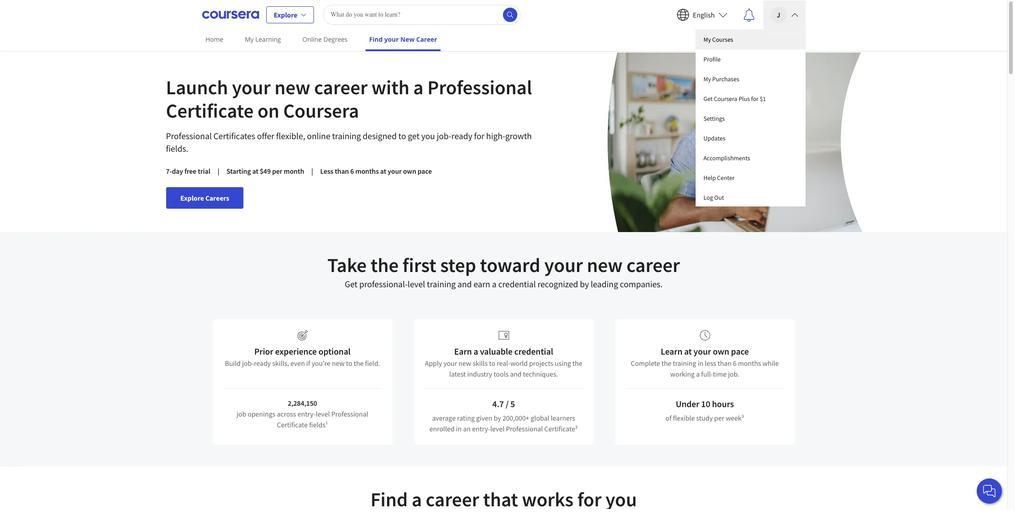 Task type: describe. For each thing, give the bounding box(es) containing it.
real-
[[497, 359, 510, 368]]

high-
[[486, 130, 505, 141]]

using
[[555, 359, 571, 368]]

an
[[463, 424, 471, 433]]

entry- inside "2,284,150 job openings across entry-level professional certificate fields¹"
[[298, 410, 316, 419]]

my learning link
[[241, 29, 285, 49]]

$49
[[260, 167, 271, 176]]

job- inside prior experience optional build job-ready skills, even if you're new to the field.
[[242, 359, 254, 368]]

credential inside earn a valuable credential apply your new skills to real-world projects using the latest industry tools and techniques.
[[514, 346, 553, 357]]

global
[[531, 414, 549, 423]]

updates
[[704, 134, 726, 142]]

month | less
[[284, 167, 333, 176]]

step
[[440, 253, 476, 278]]

get coursera plus for $1 link
[[696, 89, 806, 108]]

your inside earn a valuable credential apply your new skills to real-world projects using the latest industry tools and techniques.
[[444, 359, 457, 368]]

my purchases
[[704, 75, 739, 83]]

my courses link
[[696, 29, 806, 49]]

explore for explore
[[274, 10, 297, 19]]

log
[[704, 193, 713, 201]]

working
[[670, 370, 695, 379]]

given
[[476, 414, 492, 423]]

certificates
[[213, 130, 255, 141]]

learning
[[255, 35, 281, 44]]

in inside learn at your own pace complete the training in less than 6 months while working a full-time job.
[[698, 359, 703, 368]]

log out
[[704, 193, 724, 201]]

job.
[[728, 370, 740, 379]]

earn a valuable credential apply your new skills to real-world projects using the latest industry tools and techniques.
[[425, 346, 582, 379]]

your inside learn at your own pace complete the training in less than 6 months while working a full-time job.
[[694, 346, 711, 357]]

rating
[[457, 414, 475, 423]]

in inside 4.7 / 5 average rating given by 200,000+ global learners enrolled in an entry-level professional certificate²
[[456, 424, 462, 433]]

help center link
[[696, 168, 806, 188]]

career inside 'take the first step toward your new career get professional-level training and earn a credential recognized by leading companies.'
[[627, 253, 680, 278]]

the inside prior experience optional build job-ready skills, even if you're new to the field.
[[354, 359, 364, 368]]

explore careers
[[180, 194, 229, 203]]

0 horizontal spatial 6
[[350, 167, 354, 176]]

credential inside 'take the first step toward your new career get professional-level training and earn a credential recognized by leading companies.'
[[498, 278, 536, 290]]

What do you want to learn? text field
[[323, 5, 521, 24]]

less
[[705, 359, 716, 368]]

accomplishments
[[704, 154, 750, 162]]

200,000+
[[503, 414, 529, 423]]

your inside 'take the first step toward your new career get professional-level training and earn a credential recognized by leading companies.'
[[544, 253, 583, 278]]

new inside launch your new career with a professional certificate on coursera
[[275, 75, 310, 100]]

across
[[277, 410, 296, 419]]

4.7
[[492, 398, 504, 410]]

my purchases link
[[696, 69, 806, 89]]

0 vertical spatial months
[[355, 167, 379, 176]]

designed
[[363, 130, 397, 141]]

for inside j menu
[[751, 95, 759, 103]]

home
[[205, 35, 223, 44]]

my for my courses
[[704, 35, 711, 43]]

my learning
[[245, 35, 281, 44]]

professional inside 4.7 / 5 average rating given by 200,000+ global learners enrolled in an entry-level professional certificate²
[[506, 424, 543, 433]]

of
[[666, 414, 672, 423]]

fields.
[[166, 143, 188, 154]]

online
[[307, 130, 330, 141]]

first
[[403, 253, 436, 278]]

j
[[777, 10, 780, 19]]

growth
[[505, 130, 532, 141]]

recognized
[[538, 278, 578, 290]]

ready inside prior experience optional build job-ready skills, even if you're new to the field.
[[254, 359, 271, 368]]

and inside earn a valuable credential apply your new skills to real-world projects using the latest industry tools and techniques.
[[510, 370, 522, 379]]

career
[[416, 35, 437, 44]]

accomplishments link
[[696, 148, 806, 168]]

at inside learn at your own pace complete the training in less than 6 months while working a full-time job.
[[684, 346, 692, 357]]

apply
[[425, 359, 442, 368]]

careers
[[205, 194, 229, 203]]

day
[[172, 167, 183, 176]]

ready inside professional certificates offer flexible, online training designed to get you job-ready for high-growth fields.
[[452, 130, 472, 141]]

and inside 'take the first step toward your new career get professional-level training and earn a credential recognized by leading companies.'
[[458, 278, 472, 290]]

level inside "2,284,150 job openings across entry-level professional certificate fields¹"
[[316, 410, 330, 419]]

new inside earn a valuable credential apply your new skills to real-world projects using the latest industry tools and techniques.
[[459, 359, 471, 368]]

degrees
[[323, 35, 348, 44]]

free
[[184, 167, 196, 176]]

learners
[[551, 414, 575, 423]]

my for my purchases
[[704, 75, 711, 83]]

job
[[237, 410, 246, 419]]

coursera image
[[202, 7, 259, 22]]

take
[[327, 253, 367, 278]]

flexible,
[[276, 130, 305, 141]]

leading
[[591, 278, 618, 290]]

projects
[[529, 359, 553, 368]]

flexible
[[673, 414, 695, 423]]

to inside prior experience optional build job-ready skills, even if you're new to the field.
[[346, 359, 352, 368]]

my for my learning
[[245, 35, 254, 44]]

home link
[[202, 29, 227, 49]]

launch
[[166, 75, 228, 100]]

help center
[[704, 174, 735, 182]]

new inside prior experience optional build job-ready skills, even if you're new to the field.
[[332, 359, 345, 368]]

fields¹
[[309, 420, 328, 429]]

5
[[511, 398, 515, 410]]

my courses
[[704, 35, 733, 43]]

industry
[[467, 370, 492, 379]]

certificate²
[[544, 424, 578, 433]]

explore careers link
[[166, 187, 244, 209]]

coursera inside j menu
[[714, 95, 737, 103]]

professional inside professional certificates offer flexible, online training designed to get you job-ready for high-growth fields.
[[166, 130, 212, 141]]

take the first step toward your new career get professional-level training and earn a credential recognized by leading companies.
[[327, 253, 680, 290]]

toward
[[480, 253, 540, 278]]

0 vertical spatial pace
[[418, 167, 432, 176]]

out
[[714, 193, 724, 201]]

build
[[225, 359, 241, 368]]

professional inside "2,284,150 job openings across entry-level professional certificate fields¹"
[[331, 410, 368, 419]]

prior experience optional build job-ready skills, even if you're new to the field.
[[225, 346, 380, 368]]

help
[[704, 174, 716, 182]]

0 horizontal spatial at
[[252, 167, 258, 176]]

with
[[372, 75, 409, 100]]

new inside 'take the first step toward your new career get professional-level training and earn a credential recognized by leading companies.'
[[587, 253, 623, 278]]

hours
[[712, 398, 734, 410]]

get coursera plus for $1
[[704, 95, 766, 103]]

learn
[[661, 346, 683, 357]]

your inside launch your new career with a professional certificate on coursera
[[232, 75, 271, 100]]

learn at your own pace complete the training in less than 6 months while working a full-time job.
[[631, 346, 779, 379]]

professional certificates offer flexible, online training designed to get you job-ready for high-growth fields.
[[166, 130, 532, 154]]

months inside learn at your own pace complete the training in less than 6 months while working a full-time job.
[[738, 359, 761, 368]]



Task type: vqa. For each thing, say whether or not it's contained in the screenshot.


Task type: locate. For each thing, give the bounding box(es) containing it.
1 vertical spatial 6
[[733, 359, 737, 368]]

find your new career
[[369, 35, 437, 44]]

my inside my learning link
[[245, 35, 254, 44]]

entry- down 2,284,150
[[298, 410, 316, 419]]

1 vertical spatial months
[[738, 359, 761, 368]]

skills,
[[272, 359, 289, 368]]

and
[[458, 278, 472, 290], [510, 370, 522, 379]]

for left 'high-'
[[474, 130, 485, 141]]

0 vertical spatial certificate
[[166, 98, 254, 123]]

1 vertical spatial ready
[[254, 359, 271, 368]]

certificate for launch
[[166, 98, 254, 123]]

a
[[413, 75, 424, 100], [492, 278, 497, 290], [474, 346, 478, 357], [696, 370, 700, 379]]

1 vertical spatial in
[[456, 424, 462, 433]]

2,284,150 job openings across entry-level professional certificate fields¹
[[237, 399, 368, 429]]

1 horizontal spatial than
[[718, 359, 732, 368]]

j menu
[[696, 29, 806, 206]]

pace up job.
[[731, 346, 749, 357]]

training right the 'online'
[[332, 130, 361, 141]]

certificate up 'certificates'
[[166, 98, 254, 123]]

at right learn
[[684, 346, 692, 357]]

per for free
[[272, 167, 282, 176]]

own up "less"
[[713, 346, 729, 357]]

1 horizontal spatial months
[[738, 359, 761, 368]]

4.7 / 5 average rating given by 200,000+ global learners enrolled in an entry-level professional certificate²
[[430, 398, 578, 433]]

7-day free trial | starting at $49 per month | less than 6 months at your own pace
[[166, 167, 432, 176]]

1 horizontal spatial training
[[427, 278, 456, 290]]

1 horizontal spatial explore
[[274, 10, 297, 19]]

to inside earn a valuable credential apply your new skills to real-world projects using the latest industry tools and techniques.
[[489, 359, 495, 368]]

0 horizontal spatial ready
[[254, 359, 271, 368]]

than
[[335, 167, 349, 176], [718, 359, 732, 368]]

1 vertical spatial pace
[[731, 346, 749, 357]]

at down designed
[[380, 167, 386, 176]]

to left get
[[398, 130, 406, 141]]

than inside learn at your own pace complete the training in less than 6 months while working a full-time job.
[[718, 359, 732, 368]]

0 vertical spatial own
[[403, 167, 416, 176]]

get
[[408, 130, 420, 141]]

a inside learn at your own pace complete the training in less than 6 months while working a full-time job.
[[696, 370, 700, 379]]

online degrees link
[[299, 29, 351, 49]]

experience
[[275, 346, 317, 357]]

field.
[[365, 359, 380, 368]]

1 horizontal spatial ready
[[452, 130, 472, 141]]

professional inside launch your new career with a professional certificate on coursera
[[427, 75, 532, 100]]

0 horizontal spatial coursera
[[283, 98, 359, 123]]

per
[[272, 167, 282, 176], [714, 414, 724, 423]]

0 horizontal spatial to
[[346, 359, 352, 368]]

get inside j menu
[[704, 95, 713, 103]]

1 vertical spatial and
[[510, 370, 522, 379]]

2 vertical spatial level
[[490, 424, 505, 433]]

explore for explore careers
[[180, 194, 204, 203]]

a inside 'take the first step toward your new career get professional-level training and earn a credential recognized by leading companies.'
[[492, 278, 497, 290]]

0 horizontal spatial entry-
[[298, 410, 316, 419]]

and down world
[[510, 370, 522, 379]]

1 horizontal spatial and
[[510, 370, 522, 379]]

get inside 'take the first step toward your new career get professional-level training and earn a credential recognized by leading companies.'
[[345, 278, 358, 290]]

1 horizontal spatial per
[[714, 414, 724, 423]]

the inside learn at your own pace complete the training in less than 6 months while working a full-time job.
[[662, 359, 672, 368]]

0 horizontal spatial in
[[456, 424, 462, 433]]

earn
[[474, 278, 490, 290]]

0 horizontal spatial get
[[345, 278, 358, 290]]

months
[[355, 167, 379, 176], [738, 359, 761, 368]]

$1
[[760, 95, 766, 103]]

find your new career link
[[366, 29, 441, 51]]

certificate
[[166, 98, 254, 123], [277, 420, 308, 429]]

job- right build
[[242, 359, 254, 368]]

courses
[[712, 35, 733, 43]]

1 horizontal spatial entry-
[[472, 424, 490, 433]]

per for hours
[[714, 414, 724, 423]]

online degrees
[[303, 35, 348, 44]]

career
[[314, 75, 368, 100], [627, 253, 680, 278]]

updates link
[[696, 128, 806, 148]]

the down learn
[[662, 359, 672, 368]]

6 inside learn at your own pace complete the training in less than 6 months while working a full-time job.
[[733, 359, 737, 368]]

1 horizontal spatial job-
[[437, 130, 452, 141]]

certificate for 2,284,150
[[277, 420, 308, 429]]

0 horizontal spatial and
[[458, 278, 472, 290]]

under
[[676, 398, 700, 410]]

plus
[[739, 95, 750, 103]]

techniques.
[[523, 370, 558, 379]]

enrolled
[[430, 424, 455, 433]]

purchases
[[712, 75, 739, 83]]

at
[[252, 167, 258, 176], [380, 167, 386, 176], [684, 346, 692, 357]]

0 vertical spatial for
[[751, 95, 759, 103]]

new
[[275, 75, 310, 100], [587, 253, 623, 278], [332, 359, 345, 368], [459, 359, 471, 368]]

certificate down across
[[277, 420, 308, 429]]

1 horizontal spatial level
[[408, 278, 425, 290]]

0 horizontal spatial by
[[494, 414, 501, 423]]

0 vertical spatial level
[[408, 278, 425, 290]]

by inside 4.7 / 5 average rating given by 200,000+ global learners enrolled in an entry-level professional certificate²
[[494, 414, 501, 423]]

1 horizontal spatial by
[[580, 278, 589, 290]]

the up professional-
[[371, 253, 399, 278]]

1 horizontal spatial coursera
[[714, 95, 737, 103]]

0 vertical spatial by
[[580, 278, 589, 290]]

complete
[[631, 359, 660, 368]]

pace down you
[[418, 167, 432, 176]]

1 horizontal spatial in
[[698, 359, 703, 368]]

0 horizontal spatial explore
[[180, 194, 204, 203]]

1 vertical spatial by
[[494, 414, 501, 423]]

7-
[[166, 167, 172, 176]]

0 horizontal spatial career
[[314, 75, 368, 100]]

by inside 'take the first step toward your new career get professional-level training and earn a credential recognized by leading companies.'
[[580, 278, 589, 290]]

1 horizontal spatial at
[[380, 167, 386, 176]]

level down first
[[408, 278, 425, 290]]

coursera up the 'online'
[[283, 98, 359, 123]]

you're
[[312, 359, 331, 368]]

a inside launch your new career with a professional certificate on coursera
[[413, 75, 424, 100]]

for left $1
[[751, 95, 759, 103]]

my
[[245, 35, 254, 44], [704, 35, 711, 43], [704, 75, 711, 83]]

1 vertical spatial credential
[[514, 346, 553, 357]]

job- inside professional certificates offer flexible, online training designed to get you job-ready for high-growth fields.
[[437, 130, 452, 141]]

english button
[[670, 0, 735, 29]]

certificate inside "2,284,150 job openings across entry-level professional certificate fields¹"
[[277, 420, 308, 429]]

to inside professional certificates offer flexible, online training designed to get you job-ready for high-growth fields.
[[398, 130, 406, 141]]

at left $49
[[252, 167, 258, 176]]

0 vertical spatial entry-
[[298, 410, 316, 419]]

2 vertical spatial training
[[673, 359, 696, 368]]

1 vertical spatial career
[[627, 253, 680, 278]]

own down get
[[403, 167, 416, 176]]

1 vertical spatial get
[[345, 278, 358, 290]]

certificate inside launch your new career with a professional certificate on coursera
[[166, 98, 254, 123]]

1 horizontal spatial to
[[398, 130, 406, 141]]

1 horizontal spatial 6
[[733, 359, 737, 368]]

my left courses
[[704, 35, 711, 43]]

you
[[421, 130, 435, 141]]

time
[[713, 370, 727, 379]]

per down hours
[[714, 414, 724, 423]]

entry- inside 4.7 / 5 average rating given by 200,000+ global learners enrolled in an entry-level professional certificate²
[[472, 424, 490, 433]]

months up job.
[[738, 359, 761, 368]]

pace inside learn at your own pace complete the training in less than 6 months while working a full-time job.
[[731, 346, 749, 357]]

launch your new career with a professional certificate on coursera
[[166, 75, 532, 123]]

week³
[[726, 414, 744, 423]]

6 up job.
[[733, 359, 737, 368]]

own inside learn at your own pace complete the training in less than 6 months while working a full-time job.
[[713, 346, 729, 357]]

earn
[[454, 346, 472, 357]]

2 horizontal spatial level
[[490, 424, 505, 433]]

2 horizontal spatial to
[[489, 359, 495, 368]]

0 horizontal spatial level
[[316, 410, 330, 419]]

log out button
[[696, 188, 806, 206]]

ready right you
[[452, 130, 472, 141]]

0 vertical spatial get
[[704, 95, 713, 103]]

career inside launch your new career with a professional certificate on coursera
[[314, 75, 368, 100]]

the
[[371, 253, 399, 278], [354, 359, 364, 368], [573, 359, 582, 368], [662, 359, 672, 368]]

months down professional certificates offer flexible, online training designed to get you job-ready for high-growth fields.
[[355, 167, 379, 176]]

your
[[384, 35, 399, 44], [232, 75, 271, 100], [388, 167, 402, 176], [544, 253, 583, 278], [694, 346, 711, 357], [444, 359, 457, 368]]

a right earn
[[492, 278, 497, 290]]

average
[[432, 414, 456, 423]]

training inside learn at your own pace complete the training in less than 6 months while working a full-time job.
[[673, 359, 696, 368]]

credential down "toward"
[[498, 278, 536, 290]]

0 vertical spatial and
[[458, 278, 472, 290]]

2,284,150
[[288, 399, 317, 408]]

1 horizontal spatial pace
[[731, 346, 749, 357]]

my left 'learning'
[[245, 35, 254, 44]]

1 horizontal spatial own
[[713, 346, 729, 357]]

chat with us image
[[982, 484, 997, 499]]

6 down professional certificates offer flexible, online training designed to get you job-ready for high-growth fields.
[[350, 167, 354, 176]]

by right given
[[494, 414, 501, 423]]

profile link
[[696, 49, 806, 69]]

by
[[580, 278, 589, 290], [494, 414, 501, 423]]

valuable
[[480, 346, 513, 357]]

1 horizontal spatial for
[[751, 95, 759, 103]]

0 horizontal spatial pace
[[418, 167, 432, 176]]

entry- down given
[[472, 424, 490, 433]]

0 vertical spatial training
[[332, 130, 361, 141]]

professional
[[427, 75, 532, 100], [166, 130, 212, 141], [331, 410, 368, 419], [506, 424, 543, 433]]

my inside my courses link
[[704, 35, 711, 43]]

0 horizontal spatial training
[[332, 130, 361, 141]]

a up skills
[[474, 346, 478, 357]]

1 vertical spatial entry-
[[472, 424, 490, 433]]

to left real-
[[489, 359, 495, 368]]

the inside 'take the first step toward your new career get professional-level training and earn a credential recognized by leading companies.'
[[371, 253, 399, 278]]

a right with
[[413, 75, 424, 100]]

explore button
[[266, 6, 314, 23]]

1 vertical spatial training
[[427, 278, 456, 290]]

if
[[306, 359, 310, 368]]

6
[[350, 167, 354, 176], [733, 359, 737, 368]]

1 horizontal spatial certificate
[[277, 420, 308, 429]]

profile
[[704, 55, 721, 63]]

level inside 'take the first step toward your new career get professional-level training and earn a credential recognized by leading companies.'
[[408, 278, 425, 290]]

even
[[291, 359, 305, 368]]

level up fields¹
[[316, 410, 330, 419]]

new
[[400, 35, 415, 44]]

and left earn
[[458, 278, 472, 290]]

0 vertical spatial per
[[272, 167, 282, 176]]

0 vertical spatial explore
[[274, 10, 297, 19]]

1 vertical spatial level
[[316, 410, 330, 419]]

job-
[[437, 130, 452, 141], [242, 359, 254, 368]]

tools
[[494, 370, 509, 379]]

optional
[[319, 346, 351, 357]]

per right $49
[[272, 167, 282, 176]]

2 horizontal spatial training
[[673, 359, 696, 368]]

ready down prior
[[254, 359, 271, 368]]

by left leading
[[580, 278, 589, 290]]

explore inside dropdown button
[[274, 10, 297, 19]]

my left purchases
[[704, 75, 711, 83]]

0 horizontal spatial months
[[355, 167, 379, 176]]

in left an
[[456, 424, 462, 433]]

world
[[510, 359, 528, 368]]

0 horizontal spatial certificate
[[166, 98, 254, 123]]

companies.
[[620, 278, 663, 290]]

1 horizontal spatial career
[[627, 253, 680, 278]]

prior
[[254, 346, 273, 357]]

1 vertical spatial per
[[714, 414, 724, 423]]

1 vertical spatial for
[[474, 130, 485, 141]]

coursera inside launch your new career with a professional certificate on coursera
[[283, 98, 359, 123]]

the right using
[[573, 359, 582, 368]]

in left "less"
[[698, 359, 703, 368]]

0 horizontal spatial per
[[272, 167, 282, 176]]

0 vertical spatial ready
[[452, 130, 472, 141]]

explore up 'learning'
[[274, 10, 297, 19]]

1 horizontal spatial get
[[704, 95, 713, 103]]

0 horizontal spatial own
[[403, 167, 416, 176]]

None search field
[[323, 5, 521, 24]]

get up "settings"
[[704, 95, 713, 103]]

trial | starting
[[198, 167, 251, 176]]

0 vertical spatial career
[[314, 75, 368, 100]]

explore left the careers
[[180, 194, 204, 203]]

for inside professional certificates offer flexible, online training designed to get you job-ready for high-growth fields.
[[474, 130, 485, 141]]

own
[[403, 167, 416, 176], [713, 346, 729, 357]]

level down given
[[490, 424, 505, 433]]

while
[[763, 359, 779, 368]]

level inside 4.7 / 5 average rating given by 200,000+ global learners enrolled in an entry-level professional certificate²
[[490, 424, 505, 433]]

credential up projects at the right of page
[[514, 346, 553, 357]]

/
[[506, 398, 509, 410]]

2 horizontal spatial at
[[684, 346, 692, 357]]

0 vertical spatial in
[[698, 359, 703, 368]]

1 vertical spatial certificate
[[277, 420, 308, 429]]

0 vertical spatial job-
[[437, 130, 452, 141]]

0 horizontal spatial than
[[335, 167, 349, 176]]

1 vertical spatial own
[[713, 346, 729, 357]]

ready
[[452, 130, 472, 141], [254, 359, 271, 368]]

0 vertical spatial 6
[[350, 167, 354, 176]]

my inside my purchases link
[[704, 75, 711, 83]]

1 vertical spatial explore
[[180, 194, 204, 203]]

training inside 'take the first step toward your new career get professional-level training and earn a credential recognized by leading companies.'
[[427, 278, 456, 290]]

than down professional certificates offer flexible, online training designed to get you job-ready for high-growth fields.
[[335, 167, 349, 176]]

english
[[693, 10, 715, 19]]

skills
[[473, 359, 488, 368]]

job- right you
[[437, 130, 452, 141]]

1 vertical spatial job-
[[242, 359, 254, 368]]

get down take
[[345, 278, 358, 290]]

training inside professional certificates offer flexible, online training designed to get you job-ready for high-growth fields.
[[332, 130, 361, 141]]

0 horizontal spatial for
[[474, 130, 485, 141]]

a left full-
[[696, 370, 700, 379]]

than up time
[[718, 359, 732, 368]]

coursera left plus
[[714, 95, 737, 103]]

training down step
[[427, 278, 456, 290]]

1 vertical spatial than
[[718, 359, 732, 368]]

level
[[408, 278, 425, 290], [316, 410, 330, 419], [490, 424, 505, 433]]

training up working
[[673, 359, 696, 368]]

a inside earn a valuable credential apply your new skills to real-world projects using the latest industry tools and techniques.
[[474, 346, 478, 357]]

0 horizontal spatial job-
[[242, 359, 254, 368]]

0 vertical spatial than
[[335, 167, 349, 176]]

0 vertical spatial credential
[[498, 278, 536, 290]]

to down optional
[[346, 359, 352, 368]]

explore inside 'link'
[[180, 194, 204, 203]]

per inside under 10 hours of flexible study per week³
[[714, 414, 724, 423]]

the left field.
[[354, 359, 364, 368]]

the inside earn a valuable credential apply your new skills to real-world projects using the latest industry tools and techniques.
[[573, 359, 582, 368]]

settings link
[[696, 108, 806, 128]]

10
[[701, 398, 710, 410]]



